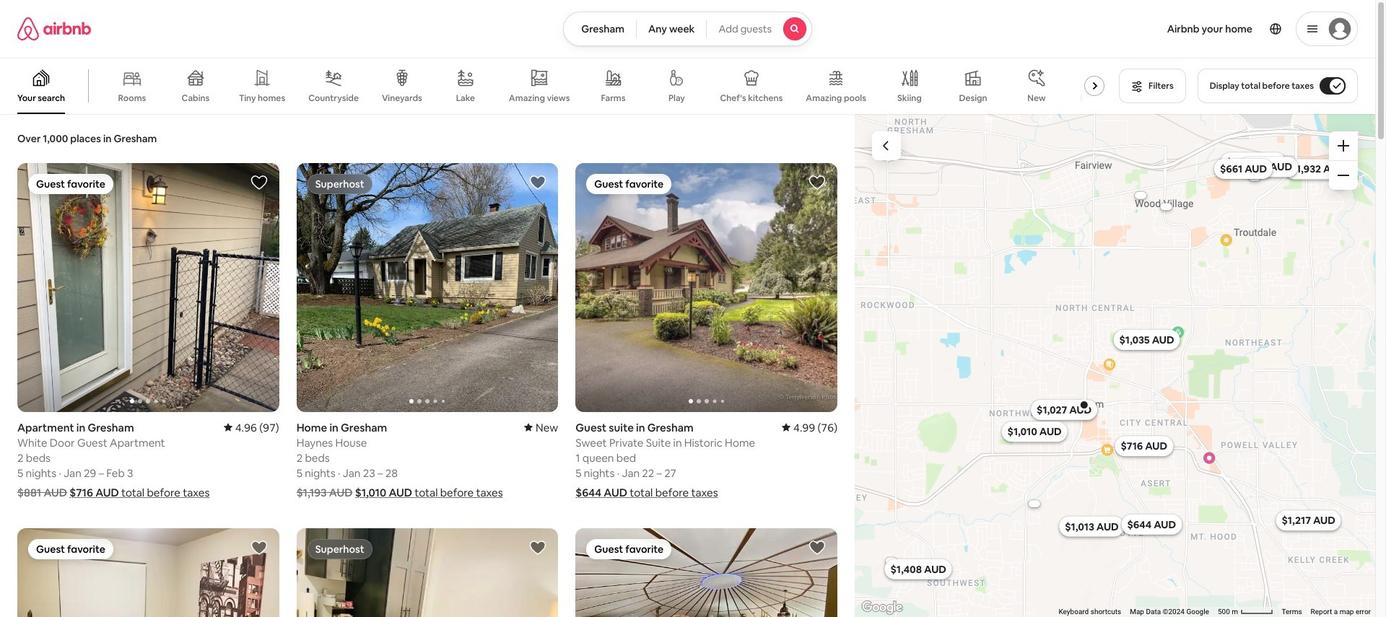 Task type: describe. For each thing, give the bounding box(es) containing it.
zoom out image
[[1339, 170, 1350, 181]]

add to wishlist: apartment in gresham image
[[250, 174, 268, 191]]

google image
[[859, 599, 907, 618]]

add to wishlist: home in gresham image
[[530, 174, 547, 191]]

add to wishlist: yurt in gresham image
[[809, 539, 826, 557]]

the location you searched image
[[1079, 399, 1090, 411]]

add to wishlist: guest suite in gresham image
[[809, 174, 826, 191]]

profile element
[[830, 0, 1359, 58]]



Task type: vqa. For each thing, say whether or not it's contained in the screenshot.
Zoom out "image" at top
yes



Task type: locate. For each thing, give the bounding box(es) containing it.
4.96 out of 5 average rating,  97 reviews image
[[224, 421, 279, 435]]

google map
showing 32 stays. region
[[855, 114, 1376, 618]]

add to wishlist: guest suite in troutdale image
[[250, 539, 268, 557]]

group
[[0, 58, 1150, 114], [17, 163, 279, 412], [297, 163, 559, 412], [576, 163, 838, 412], [17, 528, 279, 618], [297, 528, 559, 618], [576, 528, 838, 618]]

4.99 out of 5 average rating,  76 reviews image
[[782, 421, 838, 435]]

add to wishlist: condo in troutdale image
[[530, 539, 547, 557]]

zoom in image
[[1339, 140, 1350, 152]]

None search field
[[564, 12, 813, 46]]

new place to stay image
[[525, 421, 559, 435]]



